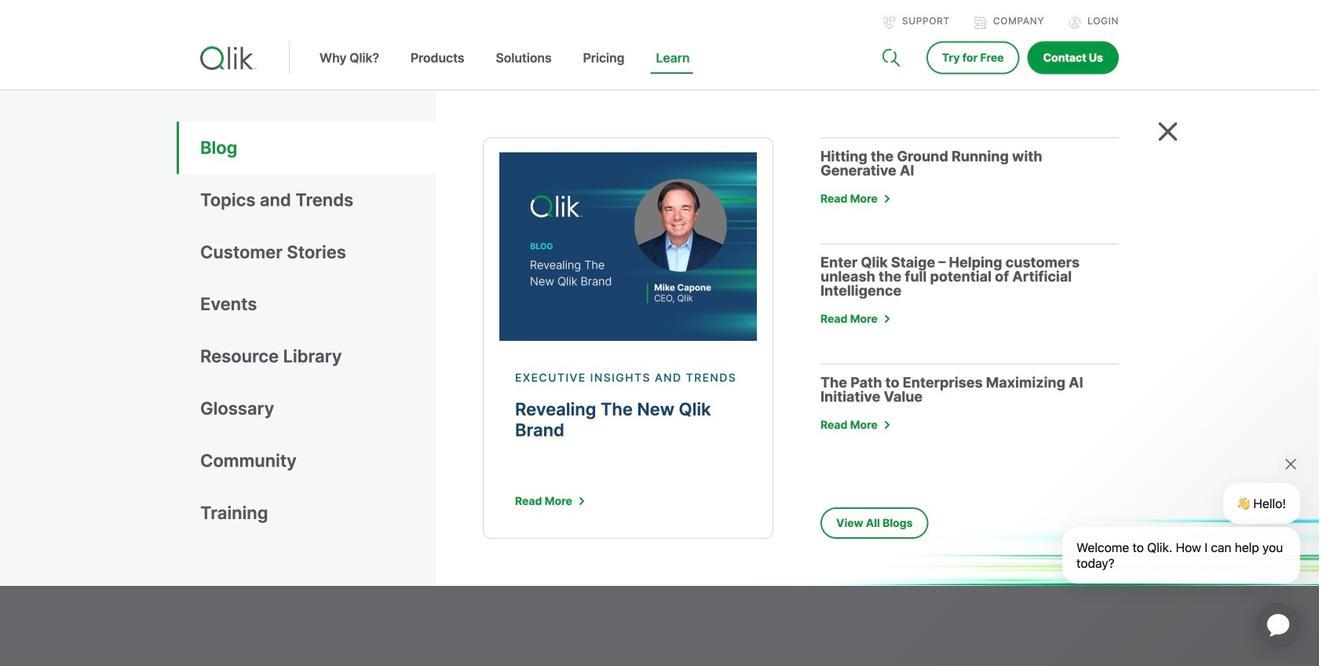 Task type: locate. For each thing, give the bounding box(es) containing it.
headshot of mike capone, ceo, qlik and the text "revealing the new qlik brand" image
[[500, 152, 757, 341]]

login image
[[1069, 17, 1082, 29]]

application
[[1238, 585, 1320, 666]]

qlik image
[[200, 46, 257, 70]]

support image
[[884, 17, 896, 29]]



Task type: vqa. For each thing, say whether or not it's contained in the screenshot.
"PREDICTIVE AI DASHBOARD - QLIK" image
no



Task type: describe. For each thing, give the bounding box(es) containing it.
close search image
[[1159, 122, 1178, 141]]

company image
[[975, 17, 987, 29]]



